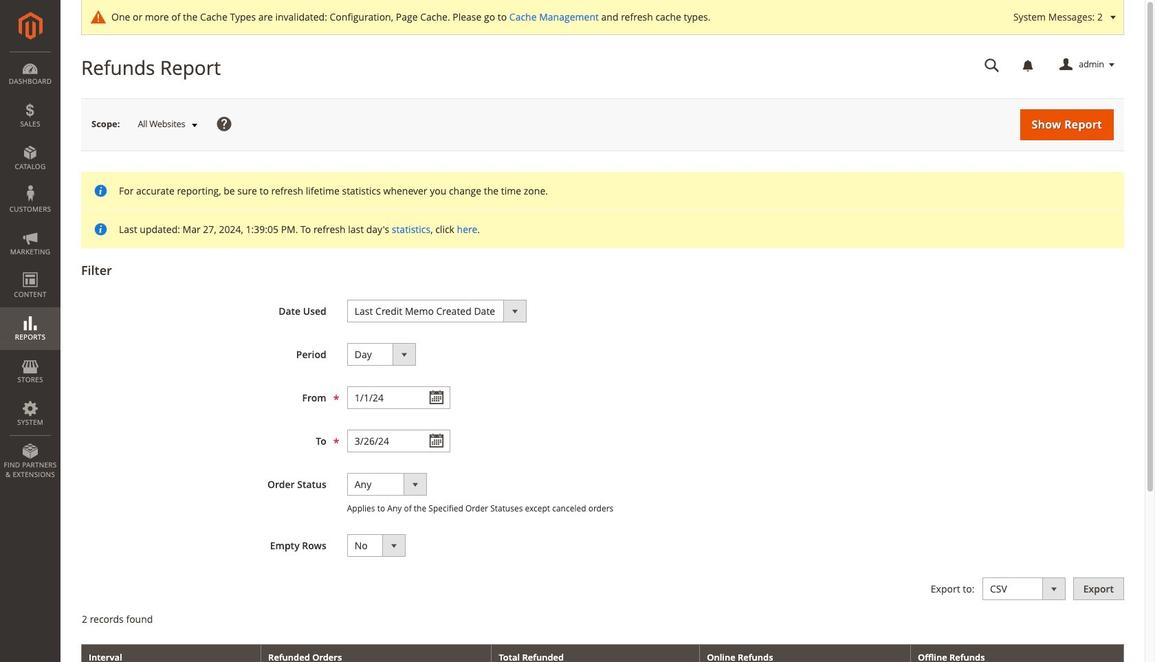 Task type: describe. For each thing, give the bounding box(es) containing it.
magento admin panel image
[[18, 12, 42, 40]]



Task type: locate. For each thing, give the bounding box(es) containing it.
None text field
[[976, 53, 1010, 77], [347, 387, 450, 409], [976, 53, 1010, 77], [347, 387, 450, 409]]

None text field
[[347, 430, 450, 453]]

menu bar
[[0, 52, 61, 487]]



Task type: vqa. For each thing, say whether or not it's contained in the screenshot.
text field
yes



